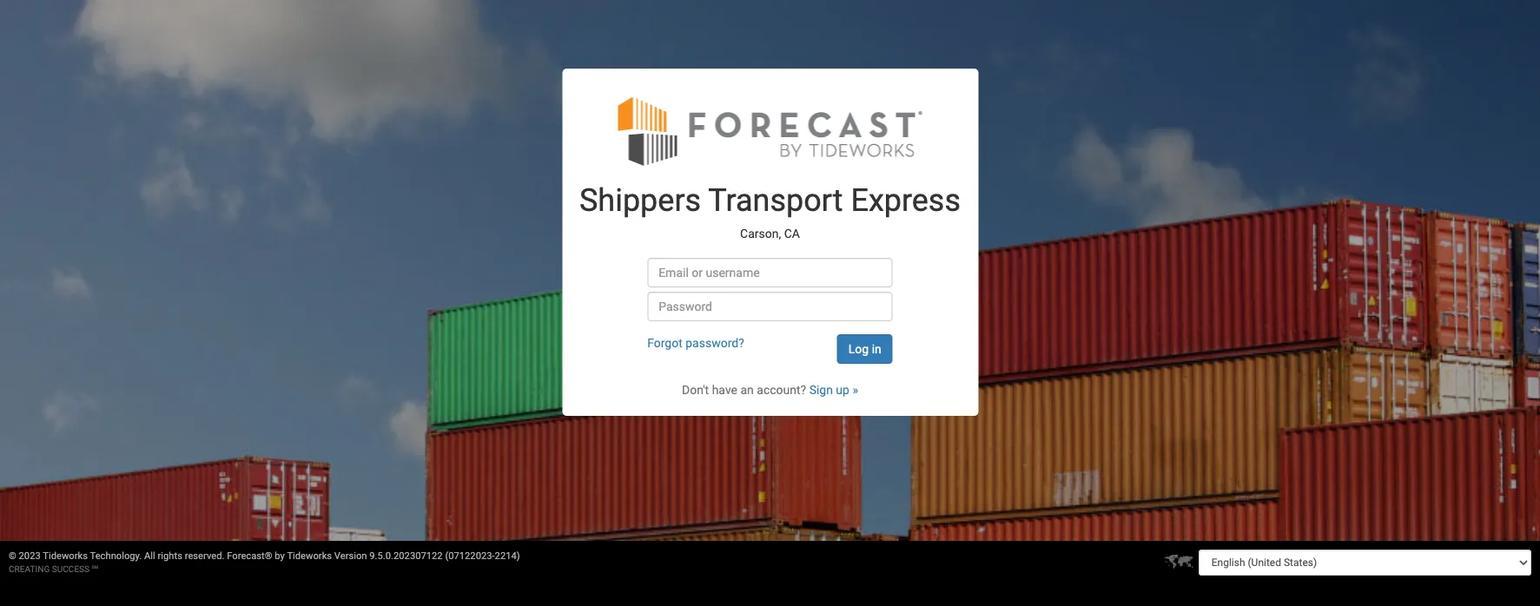 Task type: locate. For each thing, give the bounding box(es) containing it.
forecast® by tideworks image
[[618, 95, 922, 167]]

ca
[[784, 227, 800, 240]]

version
[[334, 551, 367, 562]]

shippers transport express carson, ca
[[579, 183, 961, 240]]

in
[[872, 342, 882, 356]]

up
[[836, 383, 850, 397]]

9.5.0.202307122
[[369, 551, 443, 562]]

express
[[851, 183, 961, 219]]

shippers
[[579, 183, 701, 219]]

©
[[9, 551, 16, 562]]

an
[[741, 383, 754, 397]]

0 horizontal spatial tideworks
[[43, 551, 88, 562]]

forgot password? log in
[[647, 336, 882, 356]]

creating
[[9, 565, 50, 574]]

2214)
[[495, 551, 520, 562]]

forgot password? link
[[647, 336, 744, 350]]

reserved.
[[185, 551, 225, 562]]

tideworks
[[43, 551, 88, 562], [287, 551, 332, 562]]

Email or username text field
[[647, 258, 893, 288]]

tideworks up success at the left
[[43, 551, 88, 562]]

2023
[[19, 551, 41, 562]]

1 horizontal spatial tideworks
[[287, 551, 332, 562]]

tideworks right by
[[287, 551, 332, 562]]

transport
[[708, 183, 843, 219]]

log
[[849, 342, 869, 356]]



Task type: vqa. For each thing, say whether or not it's contained in the screenshot.
the rightmost 1150 E. SEPULVEDA BLVD
no



Task type: describe. For each thing, give the bounding box(es) containing it.
sign
[[809, 383, 833, 397]]

© 2023 tideworks technology. all rights reserved. forecast® by tideworks version 9.5.0.202307122 (07122023-2214) creating success ℠
[[9, 551, 520, 574]]

all
[[144, 551, 155, 562]]

account?
[[757, 383, 806, 397]]

success
[[52, 565, 90, 574]]

don't have an account? sign up »
[[682, 383, 858, 397]]

rights
[[158, 551, 182, 562]]

log in button
[[837, 335, 893, 364]]

have
[[712, 383, 738, 397]]

carson,
[[740, 227, 781, 240]]

℠
[[92, 565, 98, 574]]

1 tideworks from the left
[[43, 551, 88, 562]]

(07122023-
[[445, 551, 495, 562]]

2 tideworks from the left
[[287, 551, 332, 562]]

don't
[[682, 383, 709, 397]]

password?
[[686, 336, 744, 350]]

technology.
[[90, 551, 142, 562]]

»
[[853, 383, 858, 397]]

by
[[275, 551, 285, 562]]

forecast®
[[227, 551, 272, 562]]

Password password field
[[647, 292, 893, 322]]

forgot
[[647, 336, 683, 350]]

sign up » link
[[809, 383, 858, 397]]



